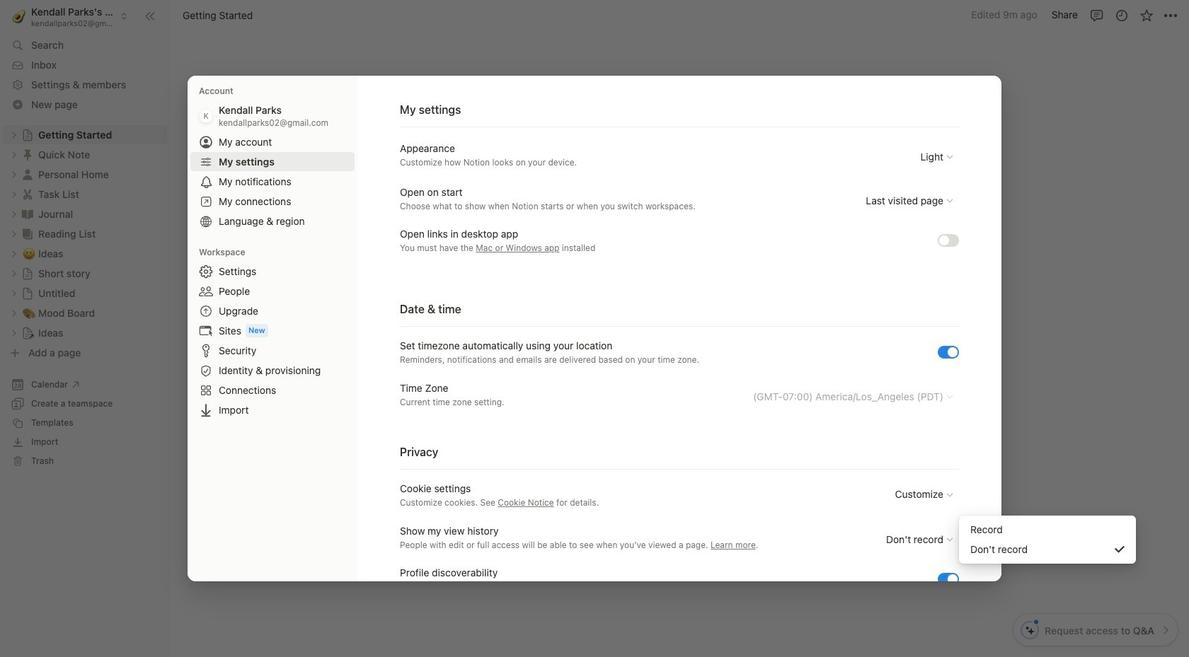 Task type: vqa. For each thing, say whether or not it's contained in the screenshot.
👉 "ICON" on the left of page
yes



Task type: describe. For each thing, give the bounding box(es) containing it.
favorite image
[[1140, 8, 1154, 22]]

updates image
[[1115, 8, 1129, 22]]

close sidebar image
[[144, 10, 156, 22]]

👉 image
[[430, 445, 445, 463]]

comments image
[[1090, 8, 1104, 22]]

🥑 image
[[12, 7, 26, 25]]



Task type: locate. For each thing, give the bounding box(es) containing it.
👋 image
[[430, 156, 445, 174]]



